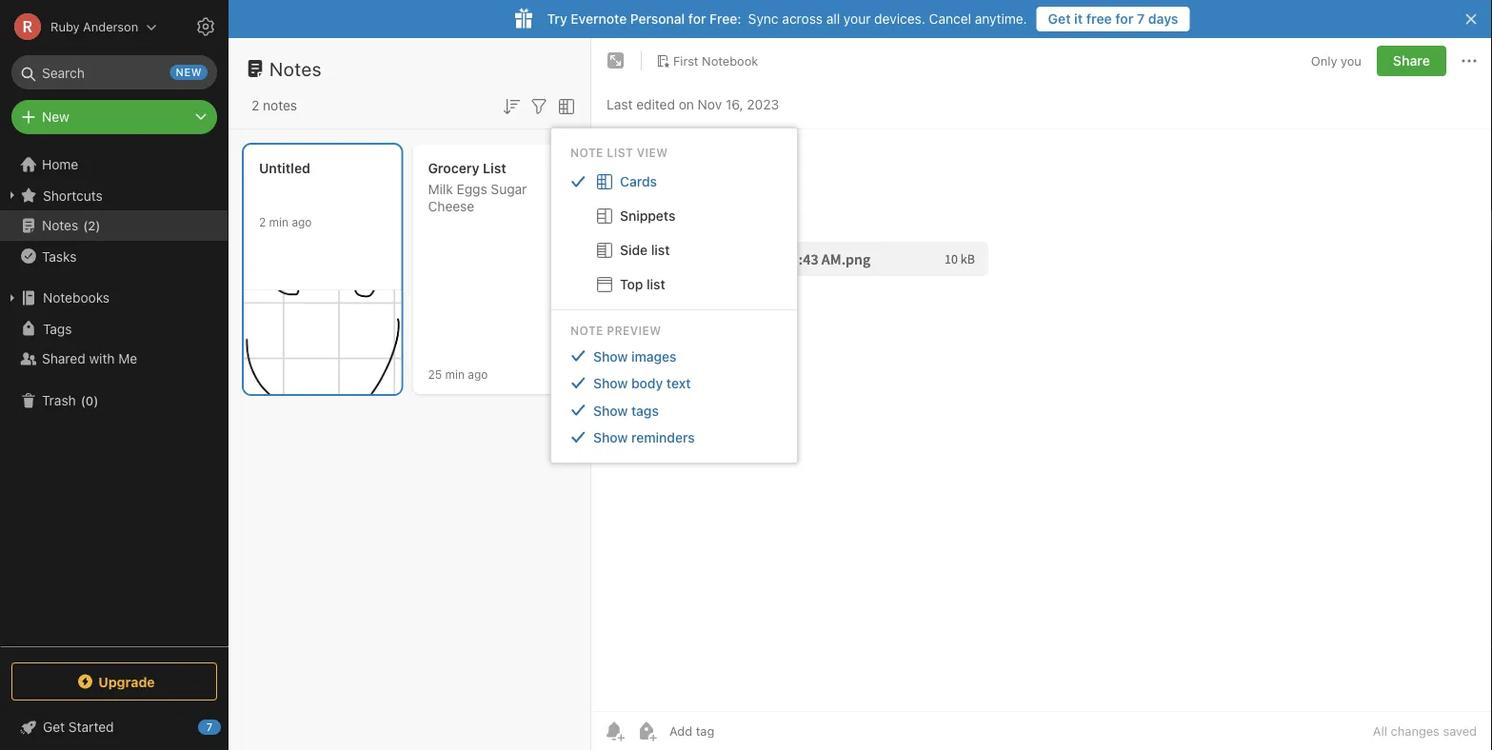 Task type: locate. For each thing, give the bounding box(es) containing it.
( down shortcuts
[[83, 218, 88, 233]]

ruby
[[50, 20, 80, 34]]

) down shortcuts 'button'
[[96, 218, 100, 233]]

top list
[[620, 276, 665, 292]]

notebook
[[702, 53, 758, 68]]

home link
[[0, 150, 229, 180]]

add filters image
[[528, 95, 550, 118]]

0 vertical spatial dropdown list menu
[[551, 165, 797, 302]]

list for top list
[[647, 276, 665, 292]]

0 vertical spatial list
[[651, 242, 670, 258]]

all
[[1373, 724, 1388, 739]]

2 for from the left
[[1116, 11, 1134, 27]]

1 vertical spatial get
[[43, 720, 65, 735]]

1 dropdown list menu from the top
[[551, 165, 797, 302]]

1 vertical spatial 7
[[206, 721, 213, 734]]

notes inside note list element
[[270, 57, 322, 80]]

nov
[[698, 97, 722, 112]]

1 vertical spatial notes
[[42, 218, 78, 233]]

(
[[83, 218, 88, 233], [81, 394, 86, 408]]

notes
[[263, 98, 297, 113]]

get
[[1048, 11, 1071, 27], [43, 720, 65, 735]]

for inside button
[[1116, 11, 1134, 27]]

( inside trash ( 0 )
[[81, 394, 86, 408]]

0 horizontal spatial min
[[269, 215, 289, 229]]

me
[[118, 351, 137, 367]]

1 horizontal spatial notes
[[270, 57, 322, 80]]

upgrade button
[[11, 663, 217, 701]]

top list link
[[551, 267, 797, 302]]

min right 25
[[445, 368, 465, 381]]

ago
[[292, 215, 312, 229], [468, 368, 488, 381]]

Help and Learning task checklist field
[[0, 712, 229, 743]]

for
[[688, 11, 706, 27], [1116, 11, 1134, 27]]

notes up tasks
[[42, 218, 78, 233]]

min down untitled
[[269, 215, 289, 229]]

settings image
[[194, 15, 217, 38]]

notes up notes
[[270, 57, 322, 80]]

click to collapse image
[[221, 715, 236, 738]]

2 inside notes ( 2 )
[[88, 218, 96, 233]]

reminders
[[631, 430, 695, 446]]

0 horizontal spatial ago
[[292, 215, 312, 229]]

0 vertical spatial get
[[1048, 11, 1071, 27]]

show inside "link"
[[593, 430, 628, 446]]

1 horizontal spatial get
[[1048, 11, 1071, 27]]

note for note list view
[[570, 146, 604, 159]]

show down show tags
[[593, 430, 628, 446]]

0 horizontal spatial notes
[[42, 218, 78, 233]]

with
[[89, 351, 115, 367]]

text
[[667, 376, 691, 391]]

2 left notes
[[251, 98, 259, 113]]

note left preview
[[570, 324, 604, 337]]

1 vertical spatial ago
[[468, 368, 488, 381]]

1 vertical spatial (
[[81, 394, 86, 408]]

show
[[593, 348, 628, 364], [593, 376, 628, 391], [593, 403, 628, 418], [593, 430, 628, 446]]

note preview
[[570, 324, 662, 337]]

saved
[[1443, 724, 1477, 739]]

dropdown list menu
[[551, 165, 797, 302], [551, 343, 797, 451]]

0 vertical spatial (
[[83, 218, 88, 233]]

1 vertical spatial list
[[647, 276, 665, 292]]

you
[[1341, 54, 1362, 68]]

4 show from the top
[[593, 430, 628, 446]]

1 show from the top
[[593, 348, 628, 364]]

7 left click to collapse image
[[206, 721, 213, 734]]

0 vertical spatial )
[[96, 218, 100, 233]]

started
[[68, 720, 114, 735]]

ruby anderson
[[50, 20, 138, 34]]

( for trash
[[81, 394, 86, 408]]

list
[[607, 146, 633, 159]]

1 vertical spatial )
[[94, 394, 98, 408]]

1 vertical spatial note
[[570, 324, 604, 337]]

cards link
[[551, 165, 797, 199]]

1 vertical spatial min
[[445, 368, 465, 381]]

0 vertical spatial note
[[570, 146, 604, 159]]

get started
[[43, 720, 114, 735]]

get inside button
[[1048, 11, 1071, 27]]

grocery list milk eggs sugar cheese
[[428, 160, 527, 214]]

get inside the help and learning task checklist field
[[43, 720, 65, 735]]

2 show from the top
[[593, 376, 628, 391]]

) inside trash ( 0 )
[[94, 394, 98, 408]]

dropdown list menu containing cards
[[551, 165, 797, 302]]

) inside notes ( 2 )
[[96, 218, 100, 233]]

1 for from the left
[[688, 11, 706, 27]]

0 vertical spatial ago
[[292, 215, 312, 229]]

1 vertical spatial dropdown list menu
[[551, 343, 797, 451]]

get left it
[[1048, 11, 1071, 27]]

for right free
[[1116, 11, 1134, 27]]

0 vertical spatial notes
[[270, 57, 322, 80]]

for left free:
[[688, 11, 706, 27]]

trash ( 0 )
[[42, 393, 98, 409]]

2 down shortcuts
[[88, 218, 96, 233]]

show up show tags
[[593, 376, 628, 391]]

new
[[42, 109, 69, 125]]

preview
[[607, 324, 662, 337]]

sync
[[748, 11, 779, 27]]

only you
[[1311, 54, 1362, 68]]

0 horizontal spatial 7
[[206, 721, 213, 734]]

1 horizontal spatial ago
[[468, 368, 488, 381]]

0 vertical spatial min
[[269, 215, 289, 229]]

show tags link
[[551, 397, 797, 424]]

Search text field
[[25, 55, 204, 90]]

tasks button
[[0, 241, 228, 271]]

for for 7
[[1116, 11, 1134, 27]]

2
[[251, 98, 259, 113], [259, 215, 266, 229], [88, 218, 96, 233]]

side list
[[620, 242, 670, 258]]

0 horizontal spatial get
[[43, 720, 65, 735]]

min for 2
[[269, 215, 289, 229]]

2 note from the top
[[570, 324, 604, 337]]

1 horizontal spatial for
[[1116, 11, 1134, 27]]

try evernote personal for free: sync across all your devices. cancel anytime.
[[547, 11, 1027, 27]]

) right trash at the bottom left
[[94, 394, 98, 408]]

snippets link
[[551, 199, 797, 233]]

it
[[1074, 11, 1083, 27]]

note left the list
[[570, 146, 604, 159]]

get for get it free for 7 days
[[1048, 11, 1071, 27]]

all changes saved
[[1373, 724, 1477, 739]]

tasks
[[42, 248, 77, 264]]

7
[[1137, 11, 1145, 27], [206, 721, 213, 734]]

get left started
[[43, 720, 65, 735]]

all
[[826, 11, 840, 27]]

last edited on nov 16, 2023
[[607, 97, 779, 112]]

get it free for 7 days
[[1048, 11, 1179, 27]]

list right side
[[651, 242, 670, 258]]

1 horizontal spatial min
[[445, 368, 465, 381]]

cards
[[620, 173, 657, 189]]

notes for notes ( 2 )
[[42, 218, 78, 233]]

add a reminder image
[[603, 720, 626, 743]]

0 vertical spatial 7
[[1137, 11, 1145, 27]]

2 min ago
[[259, 215, 312, 229]]

try
[[547, 11, 567, 27]]

show down 'note preview'
[[593, 348, 628, 364]]

show images link
[[551, 343, 797, 370]]

cancel
[[929, 11, 971, 27]]

list
[[651, 242, 670, 258], [647, 276, 665, 292]]

show for show body text
[[593, 376, 628, 391]]

notes for notes
[[270, 57, 322, 80]]

7 left days
[[1137, 11, 1145, 27]]

1 note from the top
[[570, 146, 604, 159]]

list right top on the top left of page
[[647, 276, 665, 292]]

0 horizontal spatial for
[[688, 11, 706, 27]]

changes
[[1391, 724, 1440, 739]]

shortcuts
[[43, 187, 103, 203]]

ago down untitled
[[292, 215, 312, 229]]

tree
[[0, 150, 229, 646]]

25
[[428, 368, 442, 381]]

2 for 2 min ago
[[259, 215, 266, 229]]

note
[[570, 146, 604, 159], [570, 324, 604, 337]]

( inside notes ( 2 )
[[83, 218, 88, 233]]

2 dropdown list menu from the top
[[551, 343, 797, 451]]

untitled
[[259, 160, 310, 176]]

1 horizontal spatial 7
[[1137, 11, 1145, 27]]

( right trash at the bottom left
[[81, 394, 86, 408]]

2 down untitled
[[259, 215, 266, 229]]

ago right 25
[[468, 368, 488, 381]]

min
[[269, 215, 289, 229], [445, 368, 465, 381]]

show left the tags
[[593, 403, 628, 418]]

show for show images
[[593, 348, 628, 364]]

tags button
[[0, 313, 228, 344]]

3 show from the top
[[593, 403, 628, 418]]



Task type: vqa. For each thing, say whether or not it's contained in the screenshot.
the top the 7
yes



Task type: describe. For each thing, give the bounding box(es) containing it.
home
[[42, 157, 78, 172]]

free:
[[710, 11, 742, 27]]

View options field
[[550, 93, 578, 118]]

tags
[[43, 321, 72, 336]]

) for trash
[[94, 394, 98, 408]]

more actions image
[[1458, 50, 1481, 72]]

add tag image
[[635, 720, 658, 743]]

new search field
[[25, 55, 208, 90]]

2 for 2 notes
[[251, 98, 259, 113]]

list
[[483, 160, 506, 176]]

list for side list
[[651, 242, 670, 258]]

show for show reminders
[[593, 430, 628, 446]]

) for notes
[[96, 218, 100, 233]]

note list view
[[570, 146, 668, 159]]

note for note preview
[[570, 324, 604, 337]]

7 inside get it free for 7 days button
[[1137, 11, 1145, 27]]

Note Editor text field
[[591, 130, 1492, 711]]

Add tag field
[[668, 723, 810, 740]]

( for notes
[[83, 218, 88, 233]]

snippets
[[620, 208, 676, 223]]

eggs
[[457, 181, 487, 197]]

min for 25
[[445, 368, 465, 381]]

shared
[[42, 351, 85, 367]]

More actions field
[[1458, 46, 1481, 76]]

first
[[673, 53, 699, 68]]

expand note image
[[605, 50, 628, 72]]

show images
[[593, 348, 677, 364]]

2 notes
[[251, 98, 297, 113]]

shared with me
[[42, 351, 137, 367]]

share
[[1393, 53, 1431, 69]]

your
[[844, 11, 871, 27]]

Add filters field
[[528, 93, 550, 118]]

shared with me link
[[0, 344, 228, 374]]

tags
[[631, 403, 659, 418]]

edited
[[636, 97, 675, 112]]

2023
[[747, 97, 779, 112]]

on
[[679, 97, 694, 112]]

show for show tags
[[593, 403, 628, 418]]

milk
[[428, 181, 453, 197]]

view
[[637, 146, 668, 159]]

top
[[620, 276, 643, 292]]

note window element
[[591, 38, 1492, 750]]

ago for 2 min ago
[[292, 215, 312, 229]]

show reminders
[[593, 430, 695, 446]]

only
[[1311, 54, 1338, 68]]

get for get started
[[43, 720, 65, 735]]

trash
[[42, 393, 76, 409]]

first notebook button
[[650, 48, 765, 74]]

25 min ago
[[428, 368, 488, 381]]

expand notebooks image
[[5, 290, 20, 306]]

across
[[782, 11, 823, 27]]

shortcuts button
[[0, 180, 228, 210]]

16,
[[726, 97, 743, 112]]

get it free for 7 days button
[[1037, 7, 1190, 31]]

notes ( 2 )
[[42, 218, 100, 233]]

Account field
[[0, 8, 157, 46]]

sugar
[[491, 181, 527, 197]]

share button
[[1377, 46, 1447, 76]]

free
[[1086, 11, 1112, 27]]

thumbnail image
[[244, 290, 401, 394]]

0
[[86, 394, 94, 408]]

tree containing home
[[0, 150, 229, 646]]

images
[[631, 348, 677, 364]]

last
[[607, 97, 633, 112]]

days
[[1148, 11, 1179, 27]]

grocery
[[428, 160, 480, 176]]

first notebook
[[673, 53, 758, 68]]

devices.
[[874, 11, 926, 27]]

side list link
[[551, 233, 797, 267]]

anderson
[[83, 20, 138, 34]]

side
[[620, 242, 648, 258]]

show body text
[[593, 376, 691, 391]]

ago for 25 min ago
[[468, 368, 488, 381]]

upgrade
[[98, 674, 155, 690]]

new button
[[11, 100, 217, 134]]

show tags
[[593, 403, 659, 418]]

body
[[631, 376, 663, 391]]

dropdown list menu containing show images
[[551, 343, 797, 451]]

for for free:
[[688, 11, 706, 27]]

anytime.
[[975, 11, 1027, 27]]

new
[[176, 66, 202, 79]]

notebooks link
[[0, 283, 228, 313]]

show reminders link
[[551, 424, 797, 451]]

show body text link
[[551, 370, 797, 397]]

notebooks
[[43, 290, 110, 306]]

personal
[[630, 11, 685, 27]]

Sort options field
[[500, 93, 523, 118]]

evernote
[[571, 11, 627, 27]]

note list element
[[229, 38, 591, 750]]

7 inside the help and learning task checklist field
[[206, 721, 213, 734]]

cheese
[[428, 199, 474, 214]]



